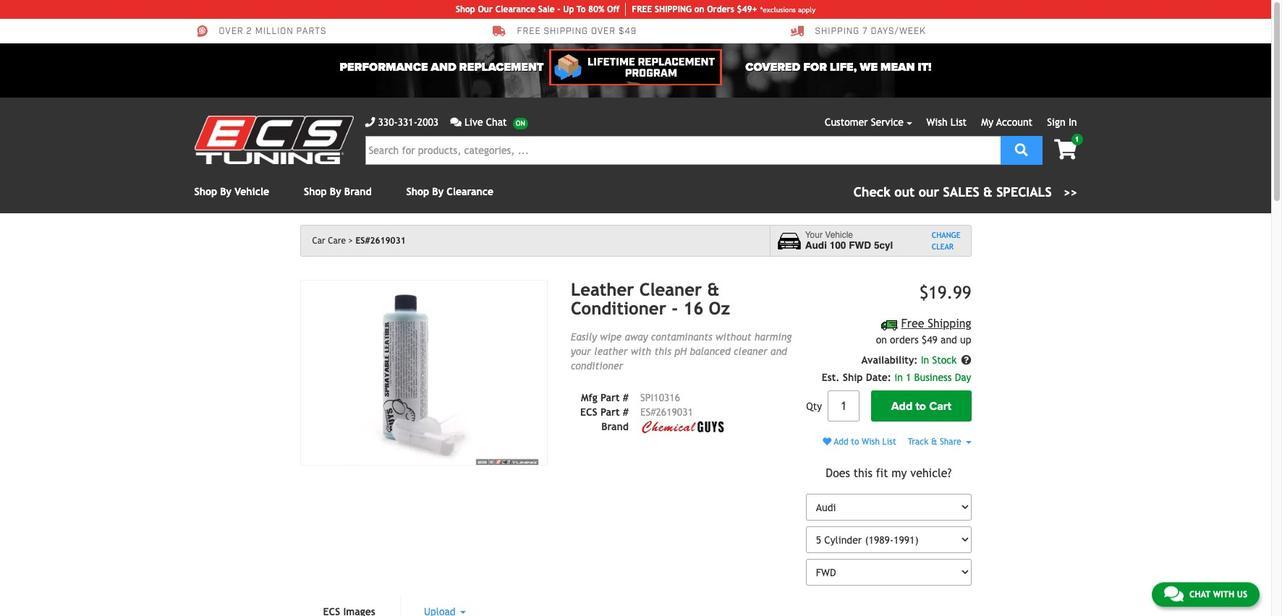 Task type: locate. For each thing, give the bounding box(es) containing it.
add inside button
[[891, 399, 913, 414]]

availability:
[[862, 355, 918, 366]]

my
[[982, 117, 994, 128]]

1 vertical spatial vehicle
[[825, 230, 853, 240]]

to left cart
[[916, 399, 927, 414]]

0 vertical spatial #
[[623, 392, 629, 404]]

0 horizontal spatial to
[[851, 437, 860, 447]]

1 horizontal spatial clearance
[[496, 4, 536, 14]]

0 vertical spatial shipping
[[815, 26, 860, 37]]

and down harming
[[771, 346, 787, 357]]

1 horizontal spatial in
[[1069, 117, 1077, 128]]

live
[[465, 117, 483, 128]]

clearance right our
[[496, 4, 536, 14]]

your
[[571, 346, 591, 357]]

by
[[220, 186, 232, 198], [330, 186, 341, 198], [432, 186, 444, 198]]

es#2619031
[[356, 236, 406, 246]]

vehicle down ecs tuning image
[[235, 186, 269, 198]]

free shipping on orders $49 and up
[[876, 317, 972, 346]]

0 horizontal spatial and
[[771, 346, 787, 357]]

1 horizontal spatial by
[[330, 186, 341, 198]]

by up care
[[330, 186, 341, 198]]

live chat
[[465, 117, 507, 128]]

free up orders
[[901, 317, 925, 331]]

0 vertical spatial this
[[655, 346, 672, 357]]

spi10316 ecs part #
[[581, 392, 680, 418]]

covered for life, we mean it!
[[746, 60, 932, 75]]

& inside leather cleaner & conditioner - 16 oz
[[708, 279, 720, 300]]

this left 'ph'
[[655, 346, 672, 357]]

shop by vehicle link
[[194, 186, 269, 198]]

add down in
[[891, 399, 913, 414]]

in
[[1069, 117, 1077, 128], [921, 355, 930, 366]]

0 horizontal spatial with
[[631, 346, 652, 357]]

0 horizontal spatial chat
[[486, 117, 507, 128]]

1 by from the left
[[220, 186, 232, 198]]

1 vertical spatial list
[[883, 437, 897, 447]]

1 vertical spatial on
[[876, 334, 887, 346]]

chat right comments image at the right bottom of page
[[1190, 590, 1211, 600]]

vehicle up 100
[[825, 230, 853, 240]]

wish up fit
[[862, 437, 880, 447]]

easily
[[571, 331, 597, 343]]

# left es#
[[623, 407, 629, 418]]

add to wish list link
[[823, 437, 897, 447]]

0 horizontal spatial -
[[558, 4, 561, 14]]

0 horizontal spatial clearance
[[447, 186, 494, 198]]

1 vertical spatial add
[[834, 437, 849, 447]]

clearance down live
[[447, 186, 494, 198]]

1 vertical spatial -
[[672, 298, 678, 319]]

add for add to wish list
[[834, 437, 849, 447]]

2
[[247, 26, 252, 37]]

without
[[716, 331, 752, 343]]

heart image
[[823, 438, 832, 447]]

0 horizontal spatial 1
[[906, 372, 912, 384]]

track
[[908, 437, 929, 447]]

$49 up stock at bottom
[[922, 334, 938, 346]]

wish right "service"
[[927, 117, 948, 128]]

1 vertical spatial shipping
[[928, 317, 972, 331]]

# inside spi10316 ecs part #
[[623, 407, 629, 418]]

chat
[[486, 117, 507, 128], [1190, 590, 1211, 600]]

0 vertical spatial 1
[[1075, 135, 1080, 143]]

ecs
[[581, 407, 598, 418]]

shop by vehicle
[[194, 186, 269, 198]]

sign
[[1048, 117, 1066, 128]]

on inside 'free shipping on orders $49 and up'
[[876, 334, 887, 346]]

1 horizontal spatial and
[[941, 334, 957, 346]]

in right sign
[[1069, 117, 1077, 128]]

& for sales
[[984, 185, 993, 200]]

0 horizontal spatial by
[[220, 186, 232, 198]]

chat inside live chat link
[[486, 117, 507, 128]]

0 vertical spatial part
[[601, 392, 620, 404]]

part
[[601, 392, 620, 404], [601, 407, 620, 418]]

chat right live
[[486, 117, 507, 128]]

to right heart icon
[[851, 437, 860, 447]]

add right heart icon
[[834, 437, 849, 447]]

in for sign
[[1069, 117, 1077, 128]]

330-331-2003
[[378, 117, 439, 128]]

1 vertical spatial $49
[[922, 334, 938, 346]]

car care
[[312, 236, 346, 246]]

19.99
[[929, 282, 972, 303]]

does this fit my vehicle?
[[826, 467, 952, 481]]

mfg
[[581, 392, 598, 404]]

customer service
[[825, 117, 904, 128]]

wish
[[927, 117, 948, 128], [862, 437, 880, 447]]

oz
[[709, 298, 730, 319]]

$49
[[619, 26, 637, 37], [922, 334, 938, 346]]

free for shipping
[[901, 317, 925, 331]]

2 by from the left
[[330, 186, 341, 198]]

0 vertical spatial $49
[[619, 26, 637, 37]]

1 horizontal spatial wish
[[927, 117, 948, 128]]

- left the 16
[[672, 298, 678, 319]]

0 vertical spatial with
[[631, 346, 652, 357]]

1 horizontal spatial -
[[672, 298, 678, 319]]

wipe
[[600, 331, 622, 343]]

-
[[558, 4, 561, 14], [672, 298, 678, 319]]

in up business
[[921, 355, 930, 366]]

your vehicle audi 100 fwd 5cyl
[[805, 230, 893, 251]]

2 horizontal spatial &
[[984, 185, 993, 200]]

2 horizontal spatial by
[[432, 186, 444, 198]]

0 vertical spatial add
[[891, 399, 913, 414]]

1 horizontal spatial chat
[[1190, 590, 1211, 600]]

shop
[[456, 4, 475, 14], [194, 186, 217, 198], [304, 186, 327, 198], [406, 186, 429, 198]]

1 down sign in link
[[1075, 135, 1080, 143]]

- left "up" at the top left
[[558, 4, 561, 14]]

up
[[961, 334, 972, 346]]

to inside button
[[916, 399, 927, 414]]

with down away
[[631, 346, 652, 357]]

to for wish
[[851, 437, 860, 447]]

1 horizontal spatial shipping
[[928, 317, 972, 331]]

2003
[[418, 117, 439, 128]]

1 # from the top
[[623, 392, 629, 404]]

1 vertical spatial wish
[[862, 437, 880, 447]]

0 vertical spatial to
[[916, 399, 927, 414]]

1 horizontal spatial &
[[931, 437, 938, 447]]

& for track
[[931, 437, 938, 447]]

1 horizontal spatial brand
[[602, 421, 629, 433]]

1 horizontal spatial free
[[901, 317, 925, 331]]

1 vertical spatial part
[[601, 407, 620, 418]]

vehicle inside your vehicle audi 100 fwd 5cyl
[[825, 230, 853, 240]]

$49 right over
[[619, 26, 637, 37]]

1 horizontal spatial add
[[891, 399, 913, 414]]

1 horizontal spatial this
[[854, 467, 873, 481]]

to
[[916, 399, 927, 414], [851, 437, 860, 447]]

es#2619031 - spi10316 - leather cleaner & conditioner - 16 oz - easily wipe away contaminants without harming your leather with this ph balanced cleaner and conditioner - chemical guys - audi bmw volkswagen mercedes benz mini porsche image
[[300, 280, 548, 466]]

comments image
[[1165, 585, 1184, 603]]

1 horizontal spatial vehicle
[[825, 230, 853, 240]]

0 horizontal spatial in
[[921, 355, 930, 366]]

331-
[[398, 117, 418, 128]]

1 vertical spatial 1
[[906, 372, 912, 384]]

5cyl
[[874, 240, 893, 251]]

part down mfg part #
[[601, 407, 620, 418]]

by for brand
[[330, 186, 341, 198]]

clearance for our
[[496, 4, 536, 14]]

care
[[328, 236, 346, 246]]

track & share
[[908, 437, 964, 447]]

0 horizontal spatial add
[[834, 437, 849, 447]]

off
[[607, 4, 620, 14]]

1 vertical spatial clearance
[[447, 186, 494, 198]]

1 vertical spatial free
[[901, 317, 925, 331]]

0 horizontal spatial vehicle
[[235, 186, 269, 198]]

1 vertical spatial brand
[[602, 421, 629, 433]]

qty
[[806, 401, 822, 412]]

1 right in
[[906, 372, 912, 384]]

& right the 16
[[708, 279, 720, 300]]

1 horizontal spatial with
[[1214, 590, 1235, 600]]

None text field
[[828, 391, 860, 422]]

brand inside es# 2619031 brand
[[602, 421, 629, 433]]

service
[[871, 117, 904, 128]]

on down free shipping icon
[[876, 334, 887, 346]]

and
[[941, 334, 957, 346], [771, 346, 787, 357]]

away
[[625, 331, 648, 343]]

1 vertical spatial to
[[851, 437, 860, 447]]

add to cart button
[[872, 391, 972, 422]]

on
[[695, 4, 705, 14], [876, 334, 887, 346]]

this left fit
[[854, 467, 873, 481]]

2 # from the top
[[623, 407, 629, 418]]

sign in
[[1048, 117, 1077, 128]]

0 vertical spatial clearance
[[496, 4, 536, 14]]

0 vertical spatial in
[[1069, 117, 1077, 128]]

2 part from the top
[[601, 407, 620, 418]]

0 vertical spatial -
[[558, 4, 561, 14]]

for
[[804, 60, 827, 75]]

list left my
[[951, 117, 967, 128]]

2 vertical spatial &
[[931, 437, 938, 447]]

0 horizontal spatial brand
[[344, 186, 372, 198]]

& right track
[[931, 437, 938, 447]]

free down shop our clearance sale - up to 80% off
[[517, 26, 541, 37]]

performance
[[340, 60, 428, 75]]

part right mfg
[[601, 392, 620, 404]]

1 horizontal spatial list
[[951, 117, 967, 128]]

0 horizontal spatial &
[[708, 279, 720, 300]]

by down ecs tuning image
[[220, 186, 232, 198]]

0 vertical spatial &
[[984, 185, 993, 200]]

ship
[[655, 4, 673, 14]]

1 vertical spatial in
[[921, 355, 930, 366]]

and left up
[[941, 334, 957, 346]]

1 vertical spatial &
[[708, 279, 720, 300]]

on right ping
[[695, 4, 705, 14]]

0 horizontal spatial free
[[517, 26, 541, 37]]

in
[[895, 372, 903, 384]]

0 horizontal spatial $49
[[619, 26, 637, 37]]

over
[[591, 26, 616, 37]]

& right sales
[[984, 185, 993, 200]]

with inside easily wipe away contaminants without harming your leather with this ph balanced cleaner and conditioner
[[631, 346, 652, 357]]

this
[[655, 346, 672, 357], [854, 467, 873, 481]]

#
[[623, 392, 629, 404], [623, 407, 629, 418]]

free shipping over $49 link
[[493, 25, 637, 38]]

80%
[[589, 4, 605, 14]]

chat with us link
[[1152, 583, 1260, 607]]

stock
[[933, 355, 957, 366]]

1 vertical spatial this
[[854, 467, 873, 481]]

1 horizontal spatial to
[[916, 399, 927, 414]]

shipping up up
[[928, 317, 972, 331]]

0 vertical spatial on
[[695, 4, 705, 14]]

*exclusions apply link
[[760, 4, 816, 15]]

1 vertical spatial with
[[1214, 590, 1235, 600]]

free inside 'free shipping on orders $49 and up'
[[901, 317, 925, 331]]

with left us
[[1214, 590, 1235, 600]]

sales
[[944, 185, 980, 200]]

1 horizontal spatial 1
[[1075, 135, 1080, 143]]

1 vertical spatial chat
[[1190, 590, 1211, 600]]

1 horizontal spatial on
[[876, 334, 887, 346]]

by for vehicle
[[220, 186, 232, 198]]

0 vertical spatial free
[[517, 26, 541, 37]]

brand
[[344, 186, 372, 198], [602, 421, 629, 433]]

shop for shop by brand
[[304, 186, 327, 198]]

330-331-2003 link
[[365, 115, 439, 130]]

0 horizontal spatial this
[[655, 346, 672, 357]]

0 vertical spatial chat
[[486, 117, 507, 128]]

brand down spi10316 ecs part #
[[602, 421, 629, 433]]

1 horizontal spatial $49
[[922, 334, 938, 346]]

100
[[830, 240, 846, 251]]

0 vertical spatial wish
[[927, 117, 948, 128]]

0 horizontal spatial list
[[883, 437, 897, 447]]

million
[[255, 26, 294, 37]]

1 vertical spatial #
[[623, 407, 629, 418]]

- for sale
[[558, 4, 561, 14]]

harming
[[755, 331, 792, 343]]

330-
[[378, 117, 398, 128]]

availability: in stock
[[862, 355, 960, 366]]

and inside easily wipe away contaminants without harming your leather with this ph balanced cleaner and conditioner
[[771, 346, 787, 357]]

es#
[[641, 407, 656, 418]]

clear
[[932, 242, 954, 251]]

brand up care
[[344, 186, 372, 198]]

my account link
[[982, 117, 1033, 128]]

3 by from the left
[[432, 186, 444, 198]]

car
[[312, 236, 325, 246]]

0 vertical spatial list
[[951, 117, 967, 128]]

customer service button
[[825, 115, 912, 130]]

Search text field
[[365, 136, 1001, 165]]

# up es# 2619031 brand
[[623, 392, 629, 404]]

list left track
[[883, 437, 897, 447]]

over
[[219, 26, 244, 37]]

0 vertical spatial brand
[[344, 186, 372, 198]]

shipping left 7
[[815, 26, 860, 37]]

- inside leather cleaner & conditioner - 16 oz
[[672, 298, 678, 319]]

by down '2003'
[[432, 186, 444, 198]]

list
[[951, 117, 967, 128], [883, 437, 897, 447]]



Task type: vqa. For each thing, say whether or not it's contained in the screenshot.
on
yes



Task type: describe. For each thing, give the bounding box(es) containing it.
1 link
[[1043, 134, 1083, 161]]

vehicle?
[[911, 467, 952, 481]]

live chat link
[[450, 115, 528, 130]]

share
[[940, 437, 962, 447]]

it!
[[918, 60, 932, 75]]

wish list
[[927, 117, 967, 128]]

us
[[1238, 590, 1248, 600]]

cleaner
[[640, 279, 702, 300]]

$49 inside 'free shipping on orders $49 and up'
[[922, 334, 938, 346]]

chemical guys image
[[641, 420, 727, 436]]

question circle image
[[962, 355, 972, 366]]

chat inside chat with us link
[[1190, 590, 1211, 600]]

add for add to cart
[[891, 399, 913, 414]]

cart
[[929, 399, 952, 414]]

days/week
[[871, 26, 926, 37]]

shop our clearance sale - up to 80% off
[[456, 4, 620, 14]]

free ship ping on orders $49+ *exclusions apply
[[632, 4, 816, 14]]

we
[[860, 60, 878, 75]]

apply
[[798, 5, 816, 13]]

es# 2619031 brand
[[602, 407, 693, 433]]

parts
[[296, 26, 327, 37]]

ship
[[843, 372, 863, 384]]

business
[[915, 372, 952, 384]]

0 vertical spatial vehicle
[[235, 186, 269, 198]]

my
[[892, 467, 907, 481]]

shop for shop by vehicle
[[194, 186, 217, 198]]

replacement
[[459, 60, 544, 75]]

change clear
[[932, 231, 961, 251]]

customer
[[825, 117, 868, 128]]

specials
[[997, 185, 1052, 200]]

sales & specials link
[[854, 182, 1077, 202]]

shopping cart image
[[1055, 140, 1077, 160]]

sign in link
[[1048, 117, 1077, 128]]

shop for shop our clearance sale - up to 80% off
[[456, 4, 475, 14]]

shipping inside 'free shipping on orders $49 and up'
[[928, 317, 972, 331]]

search image
[[1015, 143, 1028, 156]]

by for clearance
[[432, 186, 444, 198]]

add to wish list
[[832, 437, 897, 447]]

change link
[[932, 229, 961, 241]]

covered
[[746, 60, 801, 75]]

our
[[478, 4, 493, 14]]

life,
[[830, 60, 857, 75]]

shipping 7 days/week link
[[791, 25, 926, 38]]

ph
[[675, 346, 687, 357]]

fit
[[876, 467, 888, 481]]

lifetime replacement program banner image
[[550, 49, 722, 85]]

my account
[[982, 117, 1033, 128]]

easily wipe away contaminants without harming your leather with this ph balanced cleaner and conditioner
[[571, 331, 792, 372]]

clearance for by
[[447, 186, 494, 198]]

mean
[[881, 60, 915, 75]]

brand for shop by brand
[[344, 186, 372, 198]]

clear link
[[932, 241, 961, 253]]

free shipping image
[[882, 320, 898, 331]]

- for conditioner
[[672, 298, 678, 319]]

shop our clearance sale - up to 80% off link
[[456, 3, 626, 16]]

change
[[932, 231, 961, 239]]

fwd
[[849, 240, 872, 251]]

day
[[955, 372, 972, 384]]

in for availability:
[[921, 355, 930, 366]]

this inside easily wipe away contaminants without harming your leather with this ph balanced cleaner and conditioner
[[655, 346, 672, 357]]

chat with us
[[1190, 590, 1248, 600]]

contaminants
[[651, 331, 713, 343]]

performance and replacement
[[340, 60, 544, 75]]

phone image
[[365, 117, 375, 127]]

your
[[805, 230, 823, 240]]

orders
[[890, 334, 919, 346]]

to
[[577, 4, 586, 14]]

shipping
[[544, 26, 588, 37]]

est. ship date: in 1 business day
[[822, 372, 972, 384]]

over 2 million parts link
[[194, 25, 327, 38]]

conditioner
[[571, 360, 623, 372]]

part inside spi10316 ecs part #
[[601, 407, 620, 418]]

comments image
[[450, 117, 462, 127]]

leather
[[594, 346, 628, 357]]

wish list link
[[927, 117, 967, 128]]

balanced
[[690, 346, 731, 357]]

*exclusions
[[760, 5, 796, 13]]

shipping 7 days/week
[[815, 26, 926, 37]]

brand for es# 2619031 brand
[[602, 421, 629, 433]]

free for shipping
[[517, 26, 541, 37]]

cleaner
[[734, 346, 768, 357]]

sales & specials
[[944, 185, 1052, 200]]

to for cart
[[916, 399, 927, 414]]

7
[[863, 26, 868, 37]]

ping
[[673, 4, 692, 14]]

ecs tuning image
[[194, 116, 354, 164]]

and inside 'free shipping on orders $49 and up'
[[941, 334, 957, 346]]

audi
[[805, 240, 827, 251]]

and
[[431, 60, 457, 75]]

add to cart
[[891, 399, 952, 414]]

1 part from the top
[[601, 392, 620, 404]]

$49+
[[737, 4, 758, 14]]

car care link
[[312, 236, 353, 246]]

0 horizontal spatial on
[[695, 4, 705, 14]]

over 2 million parts
[[219, 26, 327, 37]]

free
[[632, 4, 652, 14]]

up
[[563, 4, 574, 14]]

date:
[[866, 372, 892, 384]]

shop for shop by clearance
[[406, 186, 429, 198]]

0 horizontal spatial shipping
[[815, 26, 860, 37]]

shop by brand link
[[304, 186, 372, 198]]

0 horizontal spatial wish
[[862, 437, 880, 447]]



